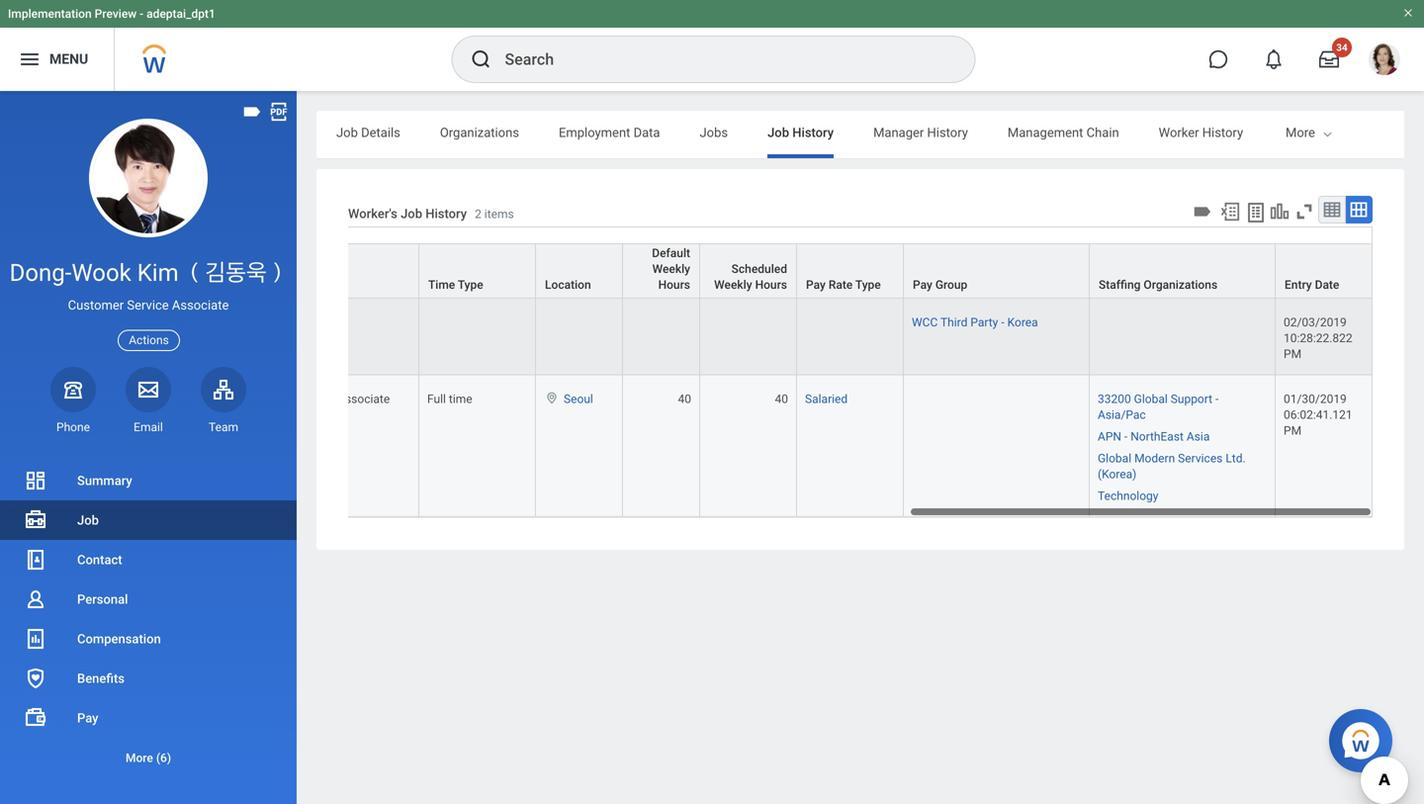 Task type: describe. For each thing, give the bounding box(es) containing it.
organizations inside popup button
[[1144, 278, 1218, 292]]

details
[[361, 125, 401, 140]]

33200 global support - asia/pac
[[1098, 392, 1219, 422]]

compensation
[[77, 632, 161, 647]]

manager
[[874, 125, 924, 140]]

items
[[485, 207, 514, 221]]

hours for scheduled weekly hours
[[755, 278, 788, 292]]

team
[[209, 420, 238, 434]]

chain
[[1087, 125, 1120, 140]]

personal link
[[0, 580, 297, 619]]

benefits image
[[24, 667, 47, 691]]

benefits
[[77, 671, 125, 686]]

notifications large image
[[1264, 49, 1284, 69]]

management chain
[[1008, 125, 1120, 140]]

actions button
[[118, 330, 180, 351]]

pay group button
[[904, 244, 1089, 298]]

more for more
[[1286, 125, 1316, 140]]

pay for pay
[[77, 711, 98, 726]]

staffing
[[1099, 278, 1141, 292]]

tab list containing job details
[[317, 111, 1425, 158]]

job inside popup button
[[211, 229, 231, 242]]

view team image
[[212, 378, 235, 401]]

entry date
[[1285, 278, 1340, 292]]

job right jobs
[[768, 125, 790, 140]]

team dong-wook kim （김동욱） element
[[201, 419, 246, 435]]

job history button
[[0, 228, 1372, 243]]

worker
[[1159, 125, 1200, 140]]

salaried link
[[805, 388, 848, 406]]

additiona
[[1372, 125, 1425, 140]]

(6)
[[156, 751, 171, 765]]

pay group
[[913, 278, 968, 292]]

preview
[[95, 7, 137, 21]]

actions
[[129, 333, 169, 347]]

type inside popup button
[[856, 278, 881, 292]]

fullscreen image
[[1294, 201, 1316, 223]]

customer inside navigation pane region
[[68, 298, 124, 313]]

tag image
[[1192, 201, 1214, 223]]

scheduled weekly hours
[[714, 262, 788, 292]]

apn
[[1098, 430, 1122, 444]]

party
[[971, 316, 999, 330]]

wcc
[[912, 316, 938, 330]]

33200 global support - asia/pac link
[[1098, 388, 1219, 422]]

more (6)
[[126, 751, 171, 765]]

items selected list
[[1098, 388, 1267, 504]]

pm for 01/30/2019 06:02:41.121 pm
[[1284, 424, 1302, 438]]

phone
[[56, 420, 90, 434]]

seoul link
[[564, 388, 593, 406]]

global modern services ltd. (korea) link
[[1098, 448, 1246, 481]]

salaried
[[805, 392, 848, 406]]

full
[[427, 392, 446, 406]]

summary
[[77, 473, 132, 488]]

search image
[[469, 47, 493, 71]]

phone button
[[50, 367, 96, 435]]

full time element
[[427, 388, 473, 406]]

34
[[1337, 42, 1348, 53]]

(korea)
[[1098, 468, 1137, 481]]

compensation link
[[0, 619, 297, 659]]

summary image
[[24, 469, 47, 493]]

third
[[941, 316, 968, 330]]

10:28:22.822
[[1284, 332, 1353, 345]]

data
[[634, 125, 660, 140]]

team link
[[201, 367, 246, 435]]

rate
[[829, 278, 853, 292]]

management
[[1008, 125, 1084, 140]]

associate inside navigation pane region
[[172, 298, 229, 313]]

06:02:41.121
[[1284, 408, 1353, 422]]

1 40 from the left
[[678, 392, 692, 406]]

apn - northeast asia link
[[1098, 426, 1210, 444]]

support
[[1171, 392, 1213, 406]]

2 40 from the left
[[775, 392, 789, 406]]

apn - northeast asia
[[1098, 430, 1210, 444]]

wook
[[72, 259, 131, 287]]

asia
[[1187, 430, 1210, 444]]

customer service associate inside row
[[241, 392, 390, 406]]

default
[[652, 246, 691, 260]]

menu
[[49, 51, 88, 67]]

history inside popup button
[[234, 229, 272, 242]]

Search Workday  search field
[[505, 38, 934, 81]]

justify image
[[18, 47, 42, 71]]

history right manager
[[928, 125, 968, 140]]

02/03/2019
[[1284, 316, 1347, 330]]

korea
[[1008, 316, 1039, 330]]

job right worker's
[[401, 206, 422, 221]]

staffing organizations button
[[1090, 244, 1275, 298]]

wcc third party - korea link
[[912, 312, 1039, 330]]

profile logan mcneil image
[[1369, 44, 1401, 79]]

dong-wook kim （김동욱）
[[9, 259, 287, 287]]

asia/pac
[[1098, 408, 1146, 422]]

job history inside popup button
[[211, 229, 272, 242]]

timeline
[[1283, 125, 1332, 140]]

more for more (6)
[[126, 751, 153, 765]]

time
[[428, 278, 455, 292]]

default weekly hours button
[[623, 244, 700, 298]]

employment
[[559, 125, 631, 140]]

compensation image
[[24, 627, 47, 651]]

seoul
[[564, 392, 593, 406]]

default weekly hours
[[652, 246, 691, 292]]



Task type: vqa. For each thing, say whether or not it's contained in the screenshot.
Third
yes



Task type: locate. For each thing, give the bounding box(es) containing it.
jobs
[[700, 125, 728, 140]]

business title
[[242, 278, 317, 292]]

1 vertical spatial global
[[1098, 452, 1132, 466]]

0 horizontal spatial more
[[126, 751, 153, 765]]

1 hours from the left
[[659, 278, 691, 292]]

associate
[[172, 298, 229, 313], [338, 392, 390, 406]]

0 vertical spatial customer
[[68, 298, 124, 313]]

date
[[1316, 278, 1340, 292]]

1 type from the left
[[458, 278, 484, 292]]

0 vertical spatial more
[[1286, 125, 1316, 140]]

service
[[127, 298, 169, 313], [296, 392, 335, 406]]

global inside global modern services ltd. (korea)
[[1098, 452, 1132, 466]]

pay rate type
[[806, 278, 881, 292]]

ltd.
[[1226, 452, 1246, 466]]

1 vertical spatial customer service associate
[[241, 392, 390, 406]]

1 vertical spatial customer
[[241, 392, 293, 406]]

1 horizontal spatial customer
[[241, 392, 293, 406]]

1 row from the top
[[0, 228, 1373, 300]]

organizations down search image
[[440, 125, 519, 140]]

customer service associate
[[68, 298, 229, 313], [241, 392, 390, 406]]

export to worksheets image
[[1245, 201, 1268, 225]]

0 horizontal spatial organizations
[[440, 125, 519, 140]]

global up asia/pac
[[1135, 392, 1168, 406]]

2 row from the top
[[0, 299, 1373, 375]]

row containing customer service associate
[[0, 375, 1373, 517]]

1 horizontal spatial global
[[1135, 392, 1168, 406]]

34 button
[[1308, 38, 1353, 81]]

hours for default weekly hours
[[659, 278, 691, 292]]

cell
[[233, 299, 420, 375], [420, 299, 536, 375], [536, 299, 623, 375], [623, 299, 700, 375], [700, 299, 797, 375], [797, 299, 904, 375], [1090, 299, 1276, 375], [904, 375, 1090, 517]]

organizations right staffing
[[1144, 278, 1218, 292]]

2 horizontal spatial pay
[[913, 278, 933, 292]]

weekly down scheduled
[[714, 278, 753, 292]]

history
[[793, 125, 834, 140], [928, 125, 968, 140], [1203, 125, 1244, 140], [426, 206, 467, 221], [234, 229, 272, 242]]

customer service associate right view team image
[[241, 392, 390, 406]]

- right support
[[1216, 392, 1219, 406]]

inbox large image
[[1320, 49, 1340, 69]]

worker history
[[1159, 125, 1244, 140]]

hours inside 'default weekly hours'
[[659, 278, 691, 292]]

menu banner
[[0, 0, 1425, 91]]

1 vertical spatial associate
[[338, 392, 390, 406]]

weekly inside 'default weekly hours'
[[653, 262, 691, 276]]

pay image
[[24, 706, 47, 730]]

entry date button
[[1276, 244, 1372, 298]]

2 hours from the left
[[755, 278, 788, 292]]

0 vertical spatial global
[[1135, 392, 1168, 406]]

list
[[0, 461, 297, 778]]

1 horizontal spatial service
[[296, 392, 335, 406]]

associate inside row
[[338, 392, 390, 406]]

job inside list
[[77, 513, 99, 528]]

expand table image
[[1350, 200, 1369, 220]]

history left manager
[[793, 125, 834, 140]]

1 horizontal spatial job history
[[768, 125, 834, 140]]

customer down the wook
[[68, 298, 124, 313]]

more inside dropdown button
[[126, 751, 153, 765]]

- inside 33200 global support - asia/pac
[[1216, 392, 1219, 406]]

contact image
[[24, 548, 47, 572]]

scheduled weekly hours button
[[700, 244, 796, 298]]

customer right view team image
[[241, 392, 293, 406]]

customer
[[68, 298, 124, 313], [241, 392, 293, 406]]

1 vertical spatial more
[[126, 751, 153, 765]]

navigation pane region
[[0, 91, 297, 804]]

history right worker
[[1203, 125, 1244, 140]]

services
[[1179, 452, 1223, 466]]

more (6) button
[[0, 747, 297, 770]]

1 horizontal spatial associate
[[338, 392, 390, 406]]

33200
[[1098, 392, 1132, 406]]

pay for pay rate type
[[806, 278, 826, 292]]

0 vertical spatial weekly
[[653, 262, 691, 276]]

- right the party at top right
[[1002, 316, 1005, 330]]

pay rate type button
[[797, 244, 903, 298]]

0 vertical spatial job history
[[768, 125, 834, 140]]

0 horizontal spatial associate
[[172, 298, 229, 313]]

type right the time in the top of the page
[[458, 278, 484, 292]]

adeptai_dpt1
[[147, 7, 216, 21]]

employment data
[[559, 125, 660, 140]]

0 vertical spatial associate
[[172, 298, 229, 313]]

pm inside 01/30/2019 06:02:41.121 pm
[[1284, 424, 1302, 438]]

export to excel image
[[1220, 201, 1242, 223]]

1 horizontal spatial customer service associate
[[241, 392, 390, 406]]

pm for 02/03/2019 10:28:22.822 pm
[[1284, 348, 1302, 361]]

personal image
[[24, 588, 47, 611]]

0 horizontal spatial service
[[127, 298, 169, 313]]

0 horizontal spatial weekly
[[653, 262, 691, 276]]

summary link
[[0, 461, 297, 501]]

business
[[242, 278, 291, 292]]

service inside navigation pane region
[[127, 298, 169, 313]]

email
[[134, 420, 163, 434]]

40
[[678, 392, 692, 406], [775, 392, 789, 406]]

organizations
[[440, 125, 519, 140], [1144, 278, 1218, 292]]

01/30/2019 06:02:41.121 pm
[[1284, 392, 1356, 438]]

location button
[[536, 244, 622, 298]]

view worker - expand/collapse chart image
[[1269, 201, 1291, 223]]

0 horizontal spatial type
[[458, 278, 484, 292]]

pay inside list
[[77, 711, 98, 726]]

pay link
[[0, 699, 297, 738]]

row containing default weekly hours
[[0, 228, 1373, 300]]

view printable version (pdf) image
[[268, 101, 290, 123]]

associate down （김동욱）
[[172, 298, 229, 313]]

0 horizontal spatial pay
[[77, 711, 98, 726]]

history left 2
[[426, 206, 467, 221]]

0 horizontal spatial global
[[1098, 452, 1132, 466]]

pay down benefits
[[77, 711, 98, 726]]

weekly inside the scheduled weekly hours
[[714, 278, 753, 292]]

job up （김동욱）
[[211, 229, 231, 242]]

pay
[[806, 278, 826, 292], [913, 278, 933, 292], [77, 711, 98, 726]]

phone image
[[59, 378, 87, 401]]

- right preview on the left top of page
[[140, 7, 144, 21]]

- right apn
[[1125, 430, 1128, 444]]

0 vertical spatial customer service associate
[[68, 298, 229, 313]]

job history right jobs
[[768, 125, 834, 140]]

2 type from the left
[[856, 278, 881, 292]]

1 horizontal spatial organizations
[[1144, 278, 1218, 292]]

pay left group
[[913, 278, 933, 292]]

service right team link
[[296, 392, 335, 406]]

mail image
[[137, 378, 160, 401]]

pay left the rate
[[806, 278, 826, 292]]

group
[[936, 278, 968, 292]]

pay for pay group
[[913, 278, 933, 292]]

customer inside row
[[241, 392, 293, 406]]

1 vertical spatial weekly
[[714, 278, 753, 292]]

staffing organizations
[[1099, 278, 1218, 292]]

0 horizontal spatial 40
[[678, 392, 692, 406]]

customer service associate inside navigation pane region
[[68, 298, 229, 313]]

- inside wcc third party - korea link
[[1002, 316, 1005, 330]]

0 vertical spatial pm
[[1284, 348, 1302, 361]]

job up contact
[[77, 513, 99, 528]]

menu button
[[0, 28, 114, 91]]

0 horizontal spatial customer
[[68, 298, 124, 313]]

1 horizontal spatial weekly
[[714, 278, 753, 292]]

global modern services ltd. (korea)
[[1098, 452, 1246, 481]]

job link
[[0, 501, 297, 540]]

northeast
[[1131, 430, 1184, 444]]

job left details
[[336, 125, 358, 140]]

1 horizontal spatial more
[[1286, 125, 1316, 140]]

personal
[[77, 592, 128, 607]]

wcc third party - korea
[[912, 316, 1039, 330]]

more down 34 button
[[1286, 125, 1316, 140]]

benefits link
[[0, 659, 297, 699]]

associate left full
[[338, 392, 390, 406]]

technology
[[1098, 489, 1159, 503]]

type inside "popup button"
[[458, 278, 484, 292]]

（김동욱）
[[185, 259, 287, 287]]

history up （김동욱）
[[234, 229, 272, 242]]

-
[[140, 7, 144, 21], [1002, 316, 1005, 330], [1216, 392, 1219, 406], [1125, 430, 1128, 444]]

business title button
[[233, 244, 419, 298]]

row containing wcc third party - korea
[[0, 299, 1373, 375]]

1 horizontal spatial pay
[[806, 278, 826, 292]]

hours inside the scheduled weekly hours
[[755, 278, 788, 292]]

entry
[[1285, 278, 1313, 292]]

technology link
[[1098, 486, 1159, 503]]

service inside row
[[296, 392, 335, 406]]

pm down 10:28:22.822
[[1284, 348, 1302, 361]]

customer service associate down the dong-wook kim （김동욱）
[[68, 298, 229, 313]]

0 horizontal spatial hours
[[659, 278, 691, 292]]

time type button
[[420, 244, 535, 298]]

more (6) button
[[0, 738, 297, 778]]

row
[[0, 228, 1373, 300], [0, 299, 1373, 375], [0, 375, 1373, 517]]

phone dong-wook kim （김동욱） element
[[50, 419, 96, 435]]

01/30/2019
[[1284, 392, 1347, 406]]

implementation preview -   adeptai_dpt1
[[8, 7, 216, 21]]

toolbar
[[1189, 196, 1373, 227]]

global inside 33200 global support - asia/pac
[[1135, 392, 1168, 406]]

implementation
[[8, 7, 92, 21]]

location
[[545, 278, 591, 292]]

1 pm from the top
[[1284, 348, 1302, 361]]

full time
[[427, 392, 473, 406]]

1 horizontal spatial type
[[856, 278, 881, 292]]

location image
[[544, 391, 560, 405]]

1 horizontal spatial hours
[[755, 278, 788, 292]]

- inside menu banner
[[140, 7, 144, 21]]

modern
[[1135, 452, 1176, 466]]

type right the rate
[[856, 278, 881, 292]]

job details
[[336, 125, 401, 140]]

weekly down default at the top left of page
[[653, 262, 691, 276]]

dong-
[[9, 259, 72, 287]]

0 horizontal spatial job history
[[211, 229, 272, 242]]

scheduled
[[732, 262, 788, 276]]

list containing summary
[[0, 461, 297, 778]]

contact
[[77, 553, 122, 567]]

tag image
[[241, 101, 263, 123]]

weekly for scheduled
[[714, 278, 753, 292]]

global up (korea)
[[1098, 452, 1132, 466]]

time type
[[428, 278, 484, 292]]

job history up （김동욱）
[[211, 229, 272, 242]]

weekly for default
[[653, 262, 691, 276]]

hours down default at the top left of page
[[659, 278, 691, 292]]

0 horizontal spatial customer service associate
[[68, 298, 229, 313]]

pm inside 02/03/2019 10:28:22.822 pm
[[1284, 348, 1302, 361]]

more left (6) at the left bottom of the page
[[126, 751, 153, 765]]

1 horizontal spatial 40
[[775, 392, 789, 406]]

2 pm from the top
[[1284, 424, 1302, 438]]

contact link
[[0, 540, 297, 580]]

1 vertical spatial job history
[[211, 229, 272, 242]]

global
[[1135, 392, 1168, 406], [1098, 452, 1132, 466]]

worker's job history 2 items
[[348, 206, 514, 221]]

3 row from the top
[[0, 375, 1373, 517]]

1 vertical spatial service
[[296, 392, 335, 406]]

hours down scheduled
[[755, 278, 788, 292]]

2
[[475, 207, 482, 221]]

service down the dong-wook kim （김동욱）
[[127, 298, 169, 313]]

title
[[293, 278, 317, 292]]

close environment banner image
[[1403, 7, 1415, 19]]

pm down 06:02:41.121
[[1284, 424, 1302, 438]]

kim
[[137, 259, 179, 287]]

0 vertical spatial service
[[127, 298, 169, 313]]

- inside apn - northeast asia 'link'
[[1125, 430, 1128, 444]]

tab list
[[317, 111, 1425, 158]]

hours
[[659, 278, 691, 292], [755, 278, 788, 292]]

job image
[[24, 509, 47, 532]]

email dong-wook kim （김동욱） element
[[126, 419, 171, 435]]

1 vertical spatial pm
[[1284, 424, 1302, 438]]

0 vertical spatial organizations
[[440, 125, 519, 140]]

1 vertical spatial organizations
[[1144, 278, 1218, 292]]

email button
[[126, 367, 171, 435]]

table image
[[1323, 200, 1343, 220]]



